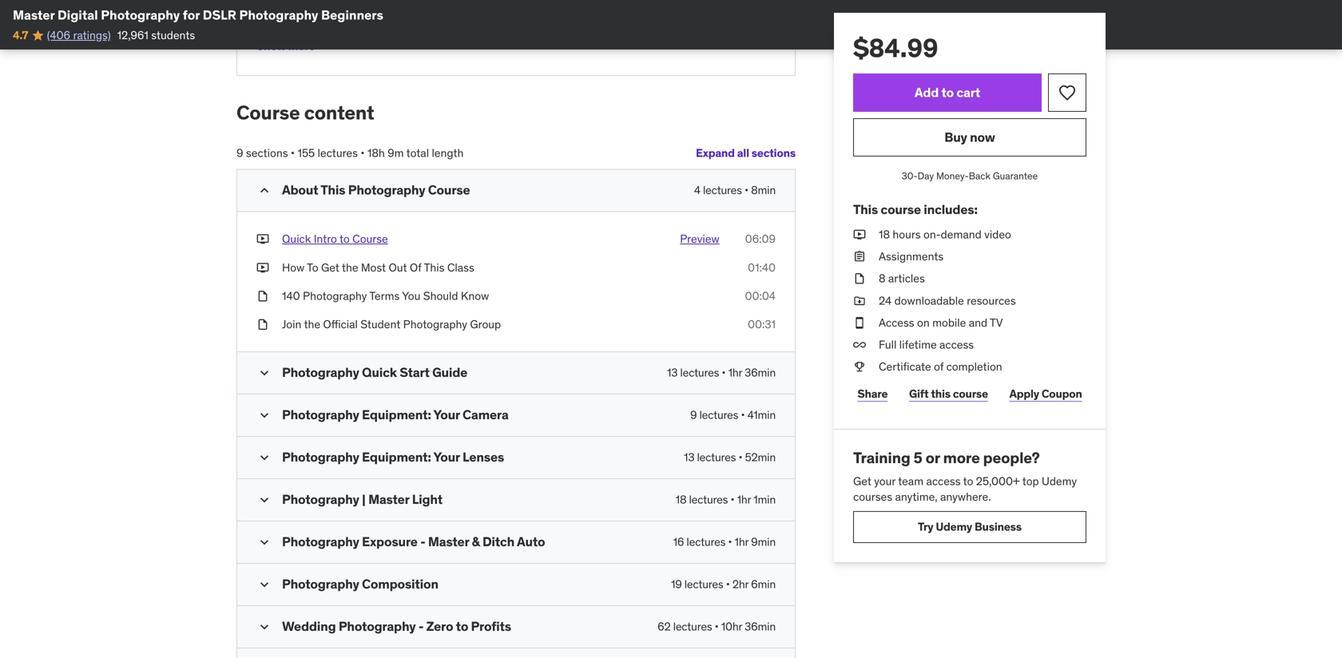 Task type: vqa. For each thing, say whether or not it's contained in the screenshot.
Exposure
yes



Task type: locate. For each thing, give the bounding box(es) containing it.
add to cart button
[[853, 74, 1042, 112]]

6min
[[751, 577, 776, 592]]

photography
[[101, 7, 180, 23], [239, 7, 318, 23], [348, 182, 425, 198], [303, 289, 367, 303], [403, 317, 467, 332], [282, 364, 359, 381], [282, 407, 359, 423], [282, 449, 359, 465], [282, 491, 359, 508], [282, 534, 359, 550], [282, 576, 359, 593], [339, 619, 416, 635]]

quick up how
[[282, 232, 311, 246]]

envious
[[282, 37, 320, 51], [623, 37, 662, 51]]

equipment: for lenses
[[362, 449, 431, 465]]

apply coupon
[[1010, 387, 1082, 401]]

of. down shutter on the top of the page
[[664, 37, 677, 51]]

1 horizontal spatial sections
[[752, 146, 796, 160]]

guarantee
[[993, 170, 1038, 182]]

creative down the an
[[353, 5, 392, 20]]

1 envious from the left
[[282, 37, 320, 51]]

class
[[447, 260, 474, 275]]

0 horizontal spatial awesome
[[436, 5, 484, 20]]

• left the 1min
[[731, 493, 735, 507]]

lectures up 18 lectures • 1hr 1min
[[697, 450, 736, 465]]

1 horizontal spatial 9
[[690, 408, 697, 422]]

0 horizontal spatial course
[[237, 101, 300, 125]]

16 lectures • 1hr 9min
[[673, 535, 776, 549]]

master right |
[[368, 491, 409, 508]]

small image for photography equipment: your lenses
[[257, 450, 272, 466]]

13 for photography equipment: your lenses
[[684, 450, 695, 465]]

1 horizontal spatial course
[[953, 387, 988, 401]]

courses
[[853, 490, 893, 504]]

1 horizontal spatial is
[[740, 0, 748, 4]]

1 sections from the left
[[752, 146, 796, 160]]

(406
[[47, 28, 70, 42]]

vision
[[395, 5, 424, 20], [700, 5, 729, 20]]

xsmall image left 'hours'
[[853, 227, 866, 243]]

0 vertical spatial -
[[420, 534, 426, 550]]

small image for photography exposure - master & ditch auto
[[257, 535, 272, 551]]

1 vertical spatial get
[[853, 474, 872, 489]]

1 horizontal spatial the
[[342, 260, 358, 275]]

0 horizontal spatial use
[[282, 5, 300, 20]]

1 vertical spatial 9
[[690, 408, 697, 422]]

wedding
[[282, 619, 336, 635]]

shutter
[[665, 0, 703, 4]]

and down speed
[[724, 21, 743, 35]]

course down completion
[[953, 387, 988, 401]]

0 horizontal spatial how
[[471, 0, 491, 4]]

or
[[926, 448, 940, 468]]

8 articles
[[879, 271, 925, 286]]

1 horizontal spatial for
[[312, 5, 326, 20]]

5 small image from the top
[[257, 535, 272, 551]]

you inside "you will learn what an aperture is and how to use it for your creative vision = awesome photography your family and friends will be envious of."
[[282, 0, 301, 4]]

course inside gift this course link
[[953, 387, 988, 401]]

lectures for zero
[[673, 620, 712, 634]]

0 vertical spatial quick
[[282, 232, 311, 246]]

xsmall image right show more
[[318, 40, 331, 53]]

lectures for lenses
[[697, 450, 736, 465]]

• for master
[[728, 535, 732, 549]]

lectures right 62
[[673, 620, 712, 634]]

try
[[918, 520, 934, 534]]

0 horizontal spatial what
[[350, 0, 374, 4]]

1 vertical spatial 18
[[676, 493, 687, 507]]

1 vertical spatial -
[[419, 619, 424, 635]]

8
[[879, 271, 886, 286]]

36min up "41min"
[[745, 366, 776, 380]]

course content
[[237, 101, 374, 125]]

1 horizontal spatial envious
[[623, 37, 662, 51]]

be inside "you will learn what an aperture is and how to use it for your creative vision = awesome photography your family and friends will be envious of."
[[483, 21, 495, 35]]

access inside training 5 or more people? get your team access to 25,000+ top udemy courses anytime, anywhere.
[[927, 474, 961, 489]]

1 = from the left
[[427, 5, 434, 20]]

0 vertical spatial more
[[288, 39, 315, 53]]

0 horizontal spatial course
[[881, 201, 921, 218]]

-
[[420, 534, 426, 550], [419, 619, 424, 635]]

2 use from the left
[[587, 5, 605, 20]]

2 vertical spatial 1hr
[[735, 535, 749, 549]]

how inside you will learn what the shutter speed is and how to use it for your creative vision = awesome photography your family and friends will be envious of.
[[551, 5, 572, 20]]

1 vertical spatial udemy
[[936, 520, 973, 534]]

8min
[[751, 183, 776, 198]]

2 creative from the left
[[658, 5, 698, 20]]

the right join
[[304, 317, 320, 332]]

and left tv
[[969, 316, 988, 330]]

9 lectures • 41min
[[690, 408, 776, 422]]

1 vertical spatial your
[[433, 449, 460, 465]]

0 vertical spatial course
[[237, 101, 300, 125]]

what up beginners
[[350, 0, 374, 4]]

more
[[288, 39, 315, 53], [943, 448, 980, 468]]

2 small image from the top
[[257, 577, 272, 593]]

more inside training 5 or more people? get your team access to 25,000+ top udemy courses anytime, anywhere.
[[943, 448, 980, 468]]

xsmall image
[[257, 231, 269, 247], [853, 249, 866, 265], [257, 260, 269, 276], [853, 271, 866, 287], [257, 288, 269, 304], [853, 293, 866, 309], [257, 317, 269, 332], [853, 337, 866, 353]]

small image for photography composition
[[257, 577, 272, 593]]

use inside "you will learn what an aperture is and how to use it for your creative vision = awesome photography your family and friends will be envious of."
[[282, 5, 300, 20]]

lectures right the 4
[[703, 183, 742, 198]]

you inside you will learn what the shutter speed is and how to use it for your creative vision = awesome photography your family and friends will be envious of.
[[551, 0, 570, 4]]

1 horizontal spatial creative
[[658, 5, 698, 20]]

1 horizontal spatial master
[[368, 491, 409, 508]]

2 photography from the left
[[602, 21, 665, 35]]

2 vertical spatial this
[[424, 260, 445, 275]]

0 vertical spatial how
[[471, 0, 491, 4]]

your left camera
[[433, 407, 460, 423]]

equipment: up the photography equipment: your lenses
[[362, 407, 431, 423]]

1 vertical spatial course
[[953, 387, 988, 401]]

0 vertical spatial friends
[[426, 21, 461, 35]]

1 horizontal spatial what
[[619, 0, 644, 4]]

student
[[361, 317, 401, 332]]

xsmall image left the access
[[853, 315, 866, 331]]

top
[[1023, 474, 1039, 489]]

9 left 155 in the top of the page
[[237, 146, 243, 160]]

light
[[412, 491, 443, 508]]

course inside quick intro to course button
[[352, 232, 388, 246]]

= inside you will learn what the shutter speed is and how to use it for your creative vision = awesome photography your family and friends will be envious of.
[[732, 5, 739, 20]]

0 horizontal spatial of.
[[323, 37, 335, 51]]

140 photography terms you should know
[[282, 289, 489, 303]]

your
[[433, 407, 460, 423], [433, 449, 460, 465]]

1 vertical spatial how
[[551, 5, 572, 20]]

2 it from the left
[[608, 5, 615, 20]]

photography down official
[[282, 364, 359, 381]]

what
[[350, 0, 374, 4], [619, 0, 644, 4]]

photography up photography | master light
[[282, 449, 359, 465]]

1 your from the top
[[433, 407, 460, 423]]

2 horizontal spatial for
[[617, 5, 631, 20]]

is right aperture
[[438, 0, 447, 4]]

access down mobile
[[940, 338, 974, 352]]

1 vertical spatial awesome
[[551, 21, 599, 35]]

creative down shutter on the top of the page
[[658, 5, 698, 20]]

tv
[[990, 316, 1003, 330]]

will
[[303, 0, 320, 4], [573, 0, 589, 4], [464, 21, 480, 35], [589, 37, 605, 51]]

what inside "you will learn what an aperture is and how to use it for your creative vision = awesome photography your family and friends will be envious of."
[[350, 0, 374, 4]]

1 horizontal spatial use
[[587, 5, 605, 20]]

2 family from the left
[[692, 21, 722, 35]]

1hr for photography exposure - master & ditch auto
[[735, 535, 749, 549]]

0 horizontal spatial envious
[[282, 37, 320, 51]]

0 horizontal spatial learn
[[322, 0, 347, 4]]

• left 8min
[[745, 183, 749, 198]]

0 vertical spatial master
[[13, 7, 55, 23]]

- for photography
[[419, 619, 424, 635]]

1 36min from the top
[[745, 366, 776, 380]]

your for lenses
[[433, 449, 460, 465]]

1 horizontal spatial learn
[[592, 0, 617, 4]]

awesome
[[436, 5, 484, 20], [551, 21, 599, 35]]

small image for photography equipment: your camera
[[257, 408, 272, 424]]

learn inside "you will learn what an aperture is and how to use it for your creative vision = awesome photography your family and friends will be envious of."
[[322, 0, 347, 4]]

small image for wedding photography - zero to profits
[[257, 619, 272, 635]]

lectures right 155 in the top of the page
[[318, 146, 358, 160]]

awesome inside "you will learn what an aperture is and how to use it for your creative vision = awesome photography your family and friends will be envious of."
[[436, 5, 484, 20]]

0 horizontal spatial friends
[[426, 21, 461, 35]]

1 vision from the left
[[395, 5, 424, 20]]

should
[[423, 289, 458, 303]]

18
[[879, 227, 890, 242], [676, 493, 687, 507]]

1 vertical spatial small image
[[257, 577, 272, 593]]

sections left 155 in the top of the page
[[246, 146, 288, 160]]

1 creative from the left
[[353, 5, 392, 20]]

sections
[[752, 146, 796, 160], [246, 146, 288, 160]]

photography down photography quick start guide
[[282, 407, 359, 423]]

• left 52min
[[739, 450, 743, 465]]

friends
[[426, 21, 461, 35], [551, 37, 586, 51]]

16
[[673, 535, 684, 549]]

creative
[[353, 5, 392, 20], [658, 5, 698, 20]]

awesome inside you will learn what the shutter speed is and how to use it for your creative vision = awesome photography your family and friends will be envious of.
[[551, 21, 599, 35]]

0 vertical spatial awesome
[[436, 5, 484, 20]]

0 vertical spatial 1hr
[[728, 366, 742, 380]]

what for your
[[619, 0, 644, 4]]

xsmall image
[[318, 40, 331, 53], [853, 227, 866, 243], [853, 315, 866, 331], [853, 359, 866, 375]]

is inside "you will learn what an aperture is and how to use it for your creative vision = awesome photography your family and friends will be envious of."
[[438, 0, 447, 4]]

master digital photography for dslr photography beginners
[[13, 7, 383, 23]]

and down aperture
[[405, 21, 424, 35]]

0 vertical spatial 13
[[667, 366, 678, 380]]

1 horizontal spatial you
[[402, 289, 421, 303]]

2 vision from the left
[[700, 5, 729, 20]]

1 vertical spatial 1hr
[[737, 493, 751, 507]]

0 vertical spatial udemy
[[1042, 474, 1077, 489]]

join
[[282, 317, 302, 332]]

0 horizontal spatial family
[[372, 21, 402, 35]]

what inside you will learn what the shutter speed is and how to use it for your creative vision = awesome photography your family and friends will be envious of.
[[619, 0, 644, 4]]

of. down beginners
[[323, 37, 335, 51]]

• left "41min"
[[741, 408, 745, 422]]

0 horizontal spatial sections
[[246, 146, 288, 160]]

1 vertical spatial be
[[608, 37, 621, 51]]

quick
[[282, 232, 311, 246], [362, 364, 397, 381]]

how to get the most out of this class
[[282, 260, 474, 275]]

1 horizontal spatial 13
[[684, 450, 695, 465]]

xsmall image left 8
[[853, 271, 866, 287]]

1 photography from the left
[[282, 21, 346, 35]]

2 your from the top
[[433, 449, 460, 465]]

access down the or
[[927, 474, 961, 489]]

0 horizontal spatial master
[[13, 7, 55, 23]]

• left 9min
[[728, 535, 732, 549]]

0 vertical spatial equipment:
[[362, 407, 431, 423]]

lectures right the 16
[[687, 535, 726, 549]]

learn for it
[[592, 0, 617, 4]]

18 lectures • 1hr 1min
[[676, 493, 776, 507]]

1 vertical spatial course
[[428, 182, 470, 198]]

xsmall image left intro
[[257, 231, 269, 247]]

4 small image from the top
[[257, 492, 272, 508]]

1 vertical spatial 36min
[[745, 620, 776, 634]]

0 horizontal spatial udemy
[[936, 520, 973, 534]]

on
[[917, 316, 930, 330]]

= down aperture
[[427, 5, 434, 20]]

and right aperture
[[449, 0, 468, 4]]

training
[[853, 448, 911, 468]]

0 horizontal spatial 9
[[237, 146, 243, 160]]

2 envious from the left
[[623, 37, 662, 51]]

1 what from the left
[[350, 0, 374, 4]]

now
[[970, 129, 995, 145]]

creative inside you will learn what the shutter speed is and how to use it for your creative vision = awesome photography your family and friends will be envious of.
[[658, 5, 698, 20]]

course
[[881, 201, 921, 218], [953, 387, 988, 401]]

1 vertical spatial quick
[[362, 364, 397, 381]]

how
[[471, 0, 491, 4], [551, 5, 572, 20]]

- for exposure
[[420, 534, 426, 550]]

0 horizontal spatial get
[[321, 260, 339, 275]]

1 horizontal spatial awesome
[[551, 21, 599, 35]]

udemy right top
[[1042, 474, 1077, 489]]

13 for photography quick start guide
[[667, 366, 678, 380]]

1 horizontal spatial it
[[608, 5, 615, 20]]

training 5 or more people? get your team access to 25,000+ top udemy courses anytime, anywhere.
[[853, 448, 1077, 504]]

xsmall image left the 140
[[257, 288, 269, 304]]

intro
[[314, 232, 337, 246]]

more inside show more button
[[288, 39, 315, 53]]

how inside "you will learn what an aperture is and how to use it for your creative vision = awesome photography your family and friends will be envious of."
[[471, 0, 491, 4]]

0 horizontal spatial =
[[427, 5, 434, 20]]

1 equipment: from the top
[[362, 407, 431, 423]]

1 it from the left
[[303, 5, 309, 20]]

2 = from the left
[[732, 5, 739, 20]]

aperture
[[392, 0, 436, 4]]

• left 10hr
[[715, 620, 719, 634]]

62
[[658, 620, 671, 634]]

1 horizontal spatial vision
[[700, 5, 729, 20]]

1 horizontal spatial be
[[608, 37, 621, 51]]

1 horizontal spatial =
[[732, 5, 739, 20]]

1hr up 9 lectures • 41min
[[728, 366, 742, 380]]

photography inside "you will learn what an aperture is and how to use it for your creative vision = awesome photography your family and friends will be envious of."
[[282, 21, 346, 35]]

36min for wedding photography - zero to profits
[[745, 620, 776, 634]]

0 horizontal spatial creative
[[353, 5, 392, 20]]

2 of. from the left
[[664, 37, 677, 51]]

1 small image from the top
[[257, 450, 272, 466]]

get right to
[[321, 260, 339, 275]]

learn up beginners
[[322, 0, 347, 4]]

1 horizontal spatial family
[[692, 21, 722, 35]]

3 small image from the top
[[257, 408, 272, 424]]

18 up the 16
[[676, 493, 687, 507]]

what for creative
[[350, 0, 374, 4]]

small image
[[257, 450, 272, 466], [257, 577, 272, 593], [257, 619, 272, 635]]

equipment: down photography equipment: your camera
[[362, 449, 431, 465]]

1 use from the left
[[282, 5, 300, 20]]

join the official student photography group
[[282, 317, 501, 332]]

25,000+
[[976, 474, 1020, 489]]

buy now button
[[853, 118, 1087, 157]]

course down length
[[428, 182, 470, 198]]

wishlist image
[[1058, 83, 1077, 102]]

access
[[940, 338, 974, 352], [927, 474, 961, 489]]

course up 155 in the top of the page
[[237, 101, 300, 125]]

= down speed
[[732, 5, 739, 20]]

master left & on the bottom left of page
[[428, 534, 469, 550]]

0 vertical spatial the
[[646, 0, 663, 4]]

it inside "you will learn what an aperture is and how to use it for your creative vision = awesome photography your family and friends will be envious of."
[[303, 5, 309, 20]]

18 for 18 hours on-demand video
[[879, 227, 890, 242]]

of. inside you will learn what the shutter speed is and how to use it for your creative vision = awesome photography your family and friends will be envious of.
[[664, 37, 677, 51]]

family down speed
[[692, 21, 722, 35]]

course up most
[[352, 232, 388, 246]]

52min
[[745, 450, 776, 465]]

course up 'hours'
[[881, 201, 921, 218]]

= inside "you will learn what an aperture is and how to use it for your creative vision = awesome photography your family and friends will be envious of."
[[427, 5, 434, 20]]

2 small image from the top
[[257, 365, 272, 381]]

2 vertical spatial course
[[352, 232, 388, 246]]

udemy right try
[[936, 520, 973, 534]]

1 vertical spatial more
[[943, 448, 980, 468]]

0 vertical spatial 9
[[237, 146, 243, 160]]

try udemy business link
[[853, 512, 1087, 543]]

2 equipment: from the top
[[362, 449, 431, 465]]

2 what from the left
[[619, 0, 644, 4]]

18 left 'hours'
[[879, 227, 890, 242]]

quick left start
[[362, 364, 397, 381]]

lectures for master
[[687, 535, 726, 549]]

1 of. from the left
[[323, 37, 335, 51]]

vision down aperture
[[395, 5, 424, 20]]

1hr for photography | master light
[[737, 493, 751, 507]]

1 horizontal spatial this
[[424, 260, 445, 275]]

2 horizontal spatial you
[[551, 0, 570, 4]]

0 horizontal spatial 18
[[676, 493, 687, 507]]

• up 9 lectures • 41min
[[722, 366, 726, 380]]

lectures down '13 lectures • 1hr 36min'
[[700, 408, 739, 422]]

0 vertical spatial get
[[321, 260, 339, 275]]

more right show
[[288, 39, 315, 53]]

19
[[671, 577, 682, 592]]

2 learn from the left
[[592, 0, 617, 4]]

the left shutter on the top of the page
[[646, 0, 663, 4]]

resources
[[967, 293, 1016, 308]]

1 horizontal spatial get
[[853, 474, 872, 489]]

9 for 9 lectures • 41min
[[690, 408, 697, 422]]

1 family from the left
[[372, 21, 402, 35]]

140
[[282, 289, 300, 303]]

exposure
[[362, 534, 418, 550]]

video
[[985, 227, 1012, 242]]

family down the an
[[372, 21, 402, 35]]

auto
[[517, 534, 545, 550]]

share button
[[853, 378, 892, 410]]

money-
[[937, 170, 969, 182]]

of.
[[323, 37, 335, 51], [664, 37, 677, 51]]

1 horizontal spatial course
[[352, 232, 388, 246]]

vision down speed
[[700, 5, 729, 20]]

0 vertical spatial your
[[433, 407, 460, 423]]

0 vertical spatial 18
[[879, 227, 890, 242]]

1 vertical spatial friends
[[551, 37, 586, 51]]

0 vertical spatial this
[[321, 182, 346, 198]]

master up 4.7
[[13, 7, 55, 23]]

36min
[[745, 366, 776, 380], [745, 620, 776, 634]]

• left 18h 9m
[[361, 146, 365, 160]]

1 small image from the top
[[257, 183, 272, 199]]

what left shutter on the top of the page
[[619, 0, 644, 4]]

0 horizontal spatial is
[[438, 0, 447, 4]]

2 36min from the top
[[745, 620, 776, 634]]

0 horizontal spatial more
[[288, 39, 315, 53]]

1 learn from the left
[[322, 0, 347, 4]]

equipment:
[[362, 407, 431, 423], [362, 449, 431, 465]]

9 down '13 lectures • 1hr 36min'
[[690, 408, 697, 422]]

0 vertical spatial be
[[483, 21, 495, 35]]

this course includes:
[[853, 201, 978, 218]]

photography up show more
[[239, 7, 318, 23]]

equipment: for camera
[[362, 407, 431, 423]]

about
[[282, 182, 318, 198]]

udemy inside try udemy business link
[[936, 520, 973, 534]]

2 horizontal spatial master
[[428, 534, 469, 550]]

it inside you will learn what the shutter speed is and how to use it for your creative vision = awesome photography your family and friends will be envious of.
[[608, 5, 615, 20]]

- left zero
[[419, 619, 424, 635]]

length
[[432, 146, 464, 160]]

1 horizontal spatial of.
[[664, 37, 677, 51]]

- right the "exposure"
[[420, 534, 426, 550]]

36min for photography quick start guide
[[745, 366, 776, 380]]

sections right the all
[[752, 146, 796, 160]]

0 horizontal spatial you
[[282, 0, 301, 4]]

1hr left 9min
[[735, 535, 749, 549]]

xsmall image up the share
[[853, 359, 866, 375]]

your left lenses
[[433, 449, 460, 465]]

of. inside "you will learn what an aperture is and how to use it for your creative vision = awesome photography your family and friends will be envious of."
[[323, 37, 335, 51]]

add to cart
[[915, 84, 981, 101]]

be
[[483, 21, 495, 35], [608, 37, 621, 51]]

is left and
[[740, 0, 748, 4]]

1 horizontal spatial how
[[551, 5, 572, 20]]

36min right 10hr
[[745, 620, 776, 634]]

small image
[[257, 183, 272, 199], [257, 365, 272, 381], [257, 408, 272, 424], [257, 492, 272, 508], [257, 535, 272, 551]]

1 vertical spatial this
[[853, 201, 878, 218]]

lectures up 9 lectures • 41min
[[680, 366, 719, 380]]

the left most
[[342, 260, 358, 275]]

xsmall image left full
[[853, 337, 866, 353]]

lectures up 16 lectures • 1hr 9min
[[689, 493, 728, 507]]

get inside training 5 or more people? get your team access to 25,000+ top udemy courses anytime, anywhere.
[[853, 474, 872, 489]]

3 small image from the top
[[257, 619, 272, 635]]

1 vertical spatial 13
[[684, 450, 695, 465]]

2 is from the left
[[740, 0, 748, 4]]

learn left shutter on the top of the page
[[592, 0, 617, 4]]

1hr
[[728, 366, 742, 380], [737, 493, 751, 507], [735, 535, 749, 549]]

1 vertical spatial equipment:
[[362, 449, 431, 465]]

get up the courses
[[853, 474, 872, 489]]

learn inside you will learn what the shutter speed is and how to use it for your creative vision = awesome photography your family and friends will be envious of.
[[592, 0, 617, 4]]

1 vertical spatial access
[[927, 474, 961, 489]]

photography inside you will learn what the shutter speed is and how to use it for your creative vision = awesome photography your family and friends will be envious of.
[[602, 21, 665, 35]]

1 is from the left
[[438, 0, 447, 4]]

13 lectures • 52min
[[684, 450, 776, 465]]

1hr left the 1min
[[737, 493, 751, 507]]



Task type: describe. For each thing, give the bounding box(es) containing it.
vision inside "you will learn what an aperture is and how to use it for your creative vision = awesome photography your family and friends will be envious of."
[[395, 5, 424, 20]]

friends inside you will learn what the shutter speed is and how to use it for your creative vision = awesome photography your family and friends will be envious of.
[[551, 37, 586, 51]]

lectures for camera
[[700, 408, 739, 422]]

photography left |
[[282, 491, 359, 508]]

(406 ratings)
[[47, 28, 111, 42]]

xsmall image for access
[[853, 315, 866, 331]]

cart
[[957, 84, 981, 101]]

• left 155 in the top of the page
[[291, 146, 295, 160]]

30-
[[902, 170, 918, 182]]

xsmall image for 18
[[853, 227, 866, 243]]

friends inside "you will learn what an aperture is and how to use it for your creative vision = awesome photography your family and friends will be envious of."
[[426, 21, 461, 35]]

&
[[472, 534, 480, 550]]

photography exposure - master & ditch auto
[[282, 534, 545, 550]]

1 vertical spatial the
[[342, 260, 358, 275]]

digital
[[58, 7, 98, 23]]

preview
[[680, 232, 720, 246]]

day
[[918, 170, 934, 182]]

2 vertical spatial master
[[428, 534, 469, 550]]

anywhere.
[[941, 490, 991, 504]]

camera
[[463, 407, 509, 423]]

lectures for guide
[[680, 366, 719, 380]]

is inside you will learn what the shutter speed is and how to use it for your creative vision = awesome photography your family and friends will be envious of.
[[740, 0, 748, 4]]

to
[[307, 260, 319, 275]]

• for zero
[[715, 620, 719, 634]]

start
[[400, 364, 430, 381]]

coupon
[[1042, 387, 1082, 401]]

• for light
[[731, 493, 735, 507]]

lifetime
[[900, 338, 937, 352]]

19 lectures • 2hr 6min
[[671, 577, 776, 592]]

12,961
[[117, 28, 149, 42]]

0 vertical spatial access
[[940, 338, 974, 352]]

to inside training 5 or more people? get your team access to 25,000+ top udemy courses anytime, anywhere.
[[963, 474, 974, 489]]

0 horizontal spatial the
[[304, 317, 320, 332]]

4.7
[[13, 28, 28, 42]]

10hr
[[721, 620, 742, 634]]

• for camera
[[741, 408, 745, 422]]

9 for 9 sections • 155 lectures • 18h 9m total length
[[237, 146, 243, 160]]

out
[[389, 260, 407, 275]]

completion
[[947, 360, 1003, 374]]

creative inside "you will learn what an aperture is and how to use it for your creative vision = awesome photography your family and friends will be envious of."
[[353, 5, 392, 20]]

of
[[934, 360, 944, 374]]

2 horizontal spatial this
[[853, 201, 878, 218]]

• for course
[[745, 183, 749, 198]]

2 sections from the left
[[246, 146, 288, 160]]

content
[[304, 101, 374, 125]]

you for you will learn what an aperture is and how to use it for your creative vision = awesome photography your family and friends will be envious of.
[[282, 0, 301, 4]]

show
[[257, 39, 286, 53]]

sections inside dropdown button
[[752, 146, 796, 160]]

photography down 18h 9m
[[348, 182, 425, 198]]

apply coupon button
[[1005, 378, 1087, 410]]

xsmall image inside show more button
[[318, 40, 331, 53]]

family inside "you will learn what an aperture is and how to use it for your creative vision = awesome photography your family and friends will be envious of."
[[372, 21, 402, 35]]

course for about this photography course
[[428, 182, 470, 198]]

share
[[858, 387, 888, 401]]

18 hours on-demand video
[[879, 227, 1012, 242]]

xsmall image left "assignments"
[[853, 249, 866, 265]]

be inside you will learn what the shutter speed is and how to use it for your creative vision = awesome photography your family and friends will be envious of.
[[608, 37, 621, 51]]

xsmall image left the 24
[[853, 293, 866, 309]]

lectures for course
[[703, 183, 742, 198]]

ditch
[[483, 534, 515, 550]]

photography up wedding
[[282, 576, 359, 593]]

beginners
[[321, 7, 383, 23]]

quick intro to course
[[282, 232, 388, 246]]

photography up official
[[303, 289, 367, 303]]

profits
[[471, 619, 511, 635]]

0 horizontal spatial this
[[321, 182, 346, 198]]

certificate of completion
[[879, 360, 1003, 374]]

small image for about this photography course
[[257, 183, 272, 199]]

your inside training 5 or more people? get your team access to 25,000+ top udemy courses anytime, anywhere.
[[874, 474, 896, 489]]

1 horizontal spatial quick
[[362, 364, 397, 381]]

photography up 12,961
[[101, 7, 180, 23]]

envious inside you will learn what the shutter speed is and how to use it for your creative vision = awesome photography your family and friends will be envious of.
[[623, 37, 662, 51]]

06:09
[[745, 232, 776, 246]]

• for lenses
[[739, 450, 743, 465]]

$84.99
[[853, 32, 938, 64]]

18h 9m
[[367, 146, 404, 160]]

xsmall image left how
[[257, 260, 269, 276]]

01:40
[[748, 260, 776, 275]]

xsmall image for certificate
[[853, 359, 866, 375]]

on-
[[924, 227, 941, 242]]

13 lectures • 1hr 36min
[[667, 366, 776, 380]]

students
[[151, 28, 195, 42]]

full lifetime access
[[879, 338, 974, 352]]

ratings)
[[73, 28, 111, 42]]

you for you will learn what the shutter speed is and how to use it for your creative vision = awesome photography your family and friends will be envious of.
[[551, 0, 570, 4]]

gift
[[909, 387, 929, 401]]

1min
[[754, 493, 776, 507]]

62 lectures • 10hr 36min
[[658, 620, 776, 634]]

0 vertical spatial course
[[881, 201, 921, 218]]

photography down photography composition
[[339, 619, 416, 635]]

articles
[[889, 271, 925, 286]]

lectures right the 19
[[685, 577, 724, 592]]

learn for for
[[322, 0, 347, 4]]

2hr
[[733, 577, 749, 592]]

family inside you will learn what the shutter speed is and how to use it for your creative vision = awesome photography your family and friends will be envious of.
[[692, 21, 722, 35]]

for inside you will learn what the shutter speed is and how to use it for your creative vision = awesome photography your family and friends will be envious of.
[[617, 5, 631, 20]]

24
[[879, 293, 892, 308]]

photography up photography composition
[[282, 534, 359, 550]]

xsmall image left join
[[257, 317, 269, 332]]

access on mobile and tv
[[879, 316, 1003, 330]]

lenses
[[463, 449, 504, 465]]

photography down should
[[403, 317, 467, 332]]

demand
[[941, 227, 982, 242]]

total
[[406, 146, 429, 160]]

you will learn what an aperture is and how to use it for your creative vision = awesome photography your family and friends will be envious of.
[[282, 0, 504, 51]]

buy now
[[945, 129, 995, 145]]

composition
[[362, 576, 439, 593]]

speed
[[705, 0, 738, 4]]

to inside you will learn what the shutter speed is and how to use it for your creative vision = awesome photography your family and friends will be envious of.
[[575, 5, 585, 20]]

• for guide
[[722, 366, 726, 380]]

0 horizontal spatial for
[[183, 7, 200, 23]]

about this photography course
[[282, 182, 470, 198]]

apply
[[1010, 387, 1040, 401]]

and inside you will learn what the shutter speed is and how to use it for your creative vision = awesome photography your family and friends will be envious of.
[[724, 21, 743, 35]]

155
[[298, 146, 315, 160]]

show more
[[257, 39, 315, 53]]

1hr for photography quick start guide
[[728, 366, 742, 380]]

certificate
[[879, 360, 931, 374]]

small image for photography | master light
[[257, 492, 272, 508]]

the inside you will learn what the shutter speed is and how to use it for your creative vision = awesome photography your family and friends will be envious of.
[[646, 0, 663, 4]]

zero
[[426, 619, 453, 635]]

photography | master light
[[282, 491, 443, 508]]

12,961 students
[[117, 28, 195, 42]]

all
[[737, 146, 749, 160]]

small image for photography quick start guide
[[257, 365, 272, 381]]

lectures for light
[[689, 493, 728, 507]]

envious inside "you will learn what an aperture is and how to use it for your creative vision = awesome photography your family and friends will be envious of."
[[282, 37, 320, 51]]

use inside you will learn what the shutter speed is and how to use it for your creative vision = awesome photography your family and friends will be envious of.
[[587, 5, 605, 20]]

1 vertical spatial master
[[368, 491, 409, 508]]

add
[[915, 84, 939, 101]]

hours
[[893, 227, 921, 242]]

expand
[[696, 146, 735, 160]]

udemy inside training 5 or more people? get your team access to 25,000+ top udemy courses anytime, anywhere.
[[1042, 474, 1077, 489]]

photography composition
[[282, 576, 439, 593]]

this
[[931, 387, 951, 401]]

dslr
[[203, 7, 237, 23]]

• left 2hr
[[726, 577, 730, 592]]

your for camera
[[433, 407, 460, 423]]

gift this course
[[909, 387, 988, 401]]

photography quick start guide
[[282, 364, 468, 381]]

00:04
[[745, 289, 776, 303]]

anytime,
[[895, 490, 938, 504]]

18 for 18 lectures • 1hr 1min
[[676, 493, 687, 507]]

guide
[[432, 364, 468, 381]]

course for quick intro to course
[[352, 232, 388, 246]]

vision inside you will learn what the shutter speed is and how to use it for your creative vision = awesome photography your family and friends will be envious of.
[[700, 5, 729, 20]]

for inside "you will learn what an aperture is and how to use it for your creative vision = awesome photography your family and friends will be envious of."
[[312, 5, 326, 20]]

to inside "you will learn what an aperture is and how to use it for your creative vision = awesome photography your family and friends will be envious of."
[[494, 0, 504, 4]]

people?
[[983, 448, 1040, 468]]

quick inside quick intro to course button
[[282, 232, 311, 246]]



